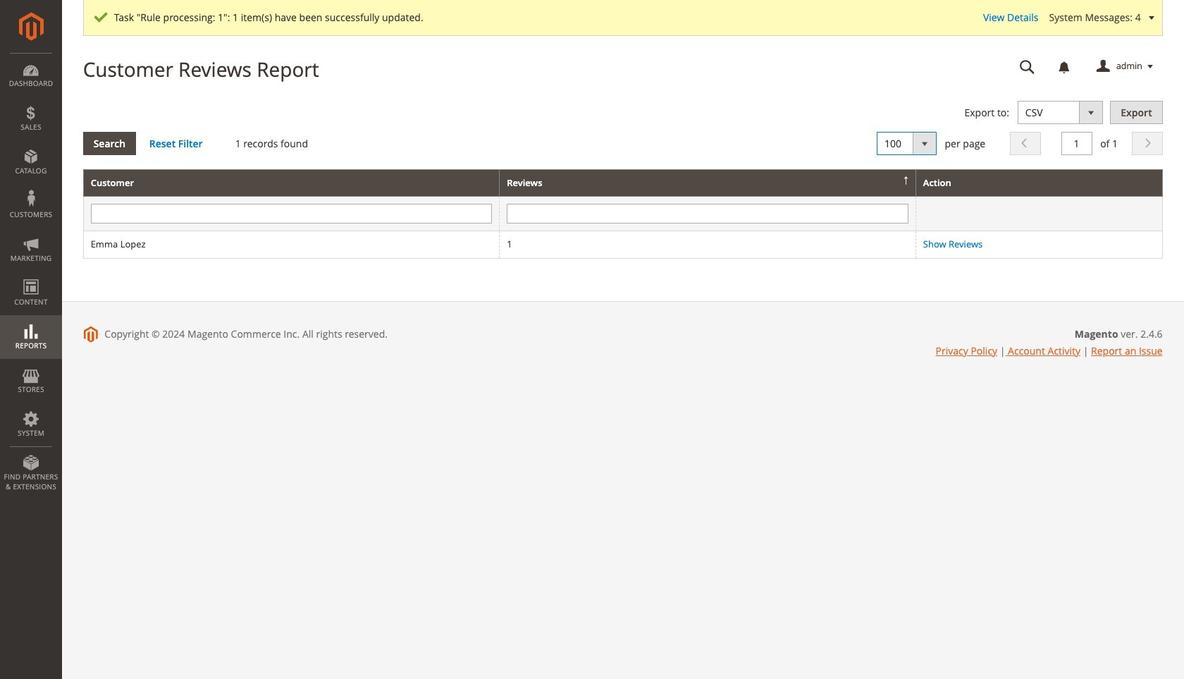 Task type: locate. For each thing, give the bounding box(es) containing it.
menu bar
[[0, 53, 62, 499]]

None text field
[[1010, 54, 1046, 79], [1062, 132, 1093, 155], [91, 204, 492, 224], [507, 204, 909, 224], [1010, 54, 1046, 79], [1062, 132, 1093, 155], [91, 204, 492, 224], [507, 204, 909, 224]]



Task type: describe. For each thing, give the bounding box(es) containing it.
magento admin panel image
[[19, 12, 43, 41]]



Task type: vqa. For each thing, say whether or not it's contained in the screenshot.
Magento Admin Panel icon
yes



